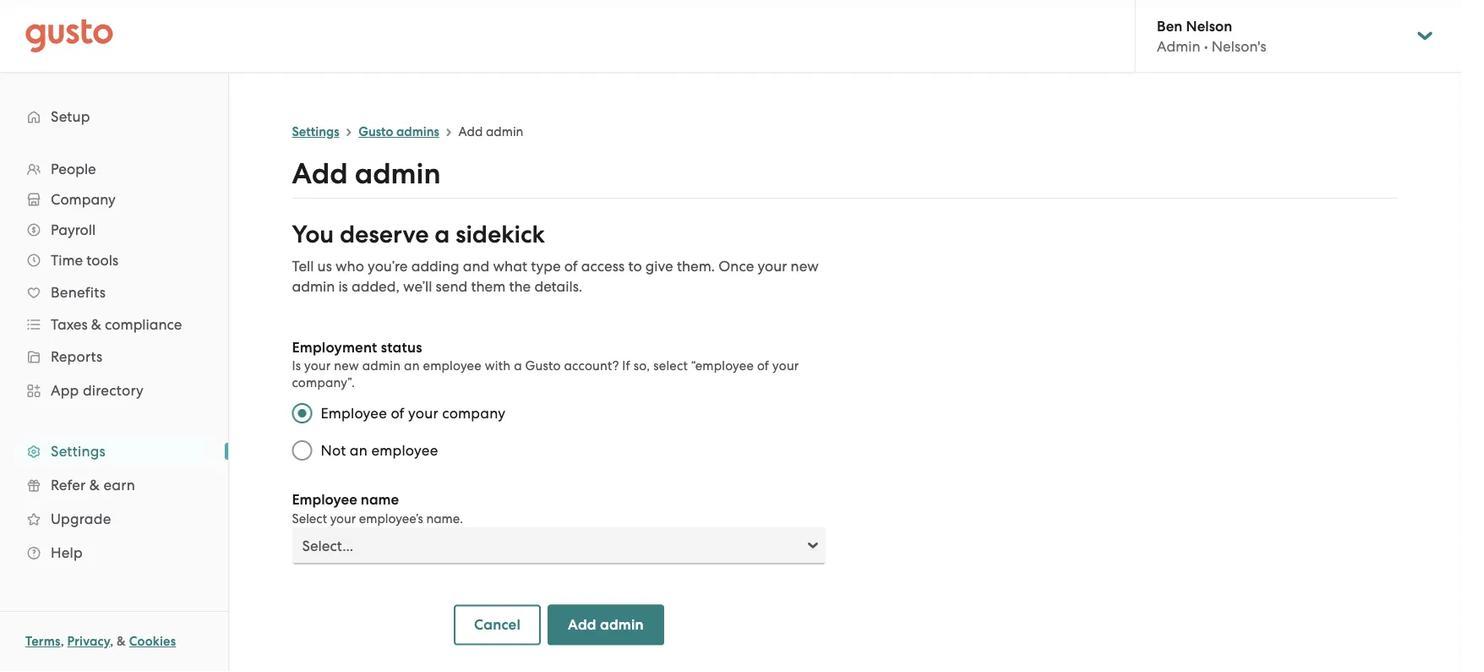 Task type: locate. For each thing, give the bounding box(es) containing it.
1 vertical spatial employee
[[292, 491, 357, 508]]

1 horizontal spatial settings link
[[292, 124, 339, 139]]

1 vertical spatial new
[[334, 358, 359, 373]]

new right once at the top of page
[[791, 258, 819, 275]]

& left "earn"
[[89, 477, 100, 494]]

of up not an employee
[[391, 405, 405, 422]]

cancel button
[[454, 605, 541, 645]]

0 horizontal spatial an
[[350, 442, 368, 459]]

them.
[[677, 258, 715, 275]]

0 vertical spatial &
[[91, 316, 101, 333]]

Not an employee radio
[[284, 432, 321, 469]]

employee left with
[[423, 358, 482, 373]]

2 horizontal spatial add admin
[[568, 616, 644, 634]]

2 vertical spatial add admin
[[568, 616, 644, 634]]

a up adding
[[435, 220, 450, 249]]

1 vertical spatial add admin
[[292, 157, 441, 191]]

cookies button
[[129, 631, 176, 652]]

employee down employee of your company
[[371, 442, 438, 459]]

cancel
[[474, 616, 521, 634]]

•
[[1204, 38, 1208, 55]]

1 horizontal spatial an
[[404, 358, 420, 373]]

gusto
[[359, 124, 393, 139], [525, 358, 561, 373]]

select
[[292, 511, 327, 526]]

1 horizontal spatial ,
[[110, 634, 114, 649]]

settings link left gusto admins
[[292, 124, 339, 139]]

1 , from the left
[[61, 634, 64, 649]]

employee name select your employee's name.
[[292, 491, 463, 526]]

company
[[51, 191, 116, 208]]

&
[[91, 316, 101, 333], [89, 477, 100, 494], [117, 634, 126, 649]]

employee up "select"
[[292, 491, 357, 508]]

0 vertical spatial settings link
[[292, 124, 339, 139]]

gusto right with
[[525, 358, 561, 373]]

settings link up refer & earn link
[[17, 436, 211, 467]]

employee of your company
[[321, 405, 506, 422]]

add admin
[[459, 124, 524, 139], [292, 157, 441, 191], [568, 616, 644, 634]]

0 vertical spatial employee
[[423, 358, 482, 373]]

& inside dropdown button
[[91, 316, 101, 333]]

1 vertical spatial add
[[292, 157, 348, 191]]

0 horizontal spatial gusto
[[359, 124, 393, 139]]

gusto inside employment status is your new admin an employee with a gusto account? if so, select "employee of your company".
[[525, 358, 561, 373]]

deserve
[[340, 220, 429, 249]]

0 vertical spatial an
[[404, 358, 420, 373]]

reports
[[51, 348, 103, 365]]

compliance
[[105, 316, 182, 333]]

tell us who you're adding and what type of access to give them. once your new admin is added, we'll send them the details.
[[292, 258, 819, 295]]

1 horizontal spatial new
[[791, 258, 819, 275]]

your right once at the top of page
[[758, 258, 787, 275]]

1 horizontal spatial of
[[564, 258, 578, 275]]

2 horizontal spatial add
[[568, 616, 597, 634]]

employee inside employee name select your employee's name.
[[292, 491, 357, 508]]

, left cookies
[[110, 634, 114, 649]]

1 horizontal spatial add admin
[[459, 124, 524, 139]]

select
[[654, 358, 688, 373]]

1 vertical spatial an
[[350, 442, 368, 459]]

0 vertical spatial employee
[[321, 405, 387, 422]]

privacy link
[[67, 634, 110, 649]]

settings left gusto admins
[[292, 124, 339, 139]]

who
[[336, 258, 364, 275]]

upgrade
[[51, 511, 111, 527]]

name
[[361, 491, 399, 508]]

0 vertical spatial settings
[[292, 124, 339, 139]]

you're
[[368, 258, 408, 275]]

a right with
[[514, 358, 522, 373]]

employee for name
[[292, 491, 357, 508]]

status
[[381, 339, 422, 356]]

,
[[61, 634, 64, 649], [110, 634, 114, 649]]

1 vertical spatial settings
[[51, 443, 106, 460]]

1 horizontal spatial a
[[514, 358, 522, 373]]

2 vertical spatial add
[[568, 616, 597, 634]]

admin inside button
[[600, 616, 644, 634]]

refer & earn link
[[17, 470, 211, 500]]

your up select...
[[330, 511, 356, 526]]

people button
[[17, 154, 211, 184]]

1 horizontal spatial add
[[459, 124, 483, 139]]

of
[[564, 258, 578, 275], [757, 358, 769, 373], [391, 405, 405, 422]]

employee's
[[359, 511, 423, 526]]

privacy
[[67, 634, 110, 649]]

select...
[[302, 537, 353, 554]]

a inside employment status is your new admin an employee with a gusto account? if so, select "employee of your company".
[[514, 358, 522, 373]]

settings inside gusto navigation element
[[51, 443, 106, 460]]

an
[[404, 358, 420, 373], [350, 442, 368, 459]]

refer & earn
[[51, 477, 135, 494]]

to
[[628, 258, 642, 275]]

terms link
[[25, 634, 61, 649]]

employee
[[321, 405, 387, 422], [292, 491, 357, 508]]

& right taxes
[[91, 316, 101, 333]]

settings link
[[292, 124, 339, 139], [17, 436, 211, 467]]

benefits
[[51, 284, 106, 301]]

1 vertical spatial employee
[[371, 442, 438, 459]]

gusto admins link
[[359, 124, 439, 139]]

app
[[51, 382, 79, 399]]

admin
[[486, 124, 524, 139], [355, 157, 441, 191], [292, 278, 335, 295], [362, 358, 401, 373], [600, 616, 644, 634]]

earn
[[104, 477, 135, 494]]

an down status
[[404, 358, 420, 373]]

"employee
[[691, 358, 754, 373]]

an right not at the bottom left
[[350, 442, 368, 459]]

not an employee
[[321, 442, 438, 459]]

of up details.
[[564, 258, 578, 275]]

once
[[719, 258, 754, 275]]

your up company".
[[304, 358, 331, 373]]

employee up not at the bottom left
[[321, 405, 387, 422]]

not
[[321, 442, 346, 459]]

ben
[[1157, 17, 1183, 34]]

0 vertical spatial of
[[564, 258, 578, 275]]

your
[[758, 258, 787, 275], [304, 358, 331, 373], [773, 358, 799, 373], [408, 405, 439, 422], [330, 511, 356, 526]]

and
[[463, 258, 490, 275]]

& left cookies button
[[117, 634, 126, 649]]

tools
[[86, 252, 119, 269]]

, left privacy link on the bottom left
[[61, 634, 64, 649]]

new down employment
[[334, 358, 359, 373]]

a
[[435, 220, 450, 249], [514, 358, 522, 373]]

0 vertical spatial a
[[435, 220, 450, 249]]

1 vertical spatial gusto
[[525, 358, 561, 373]]

0 horizontal spatial a
[[435, 220, 450, 249]]

2 vertical spatial of
[[391, 405, 405, 422]]

0 vertical spatial add
[[459, 124, 483, 139]]

ben nelson admin • nelson's
[[1157, 17, 1267, 55]]

gusto admins
[[359, 124, 439, 139]]

1 horizontal spatial settings
[[292, 124, 339, 139]]

sidekick
[[456, 220, 545, 249]]

admin inside employment status is your new admin an employee with a gusto account? if so, select "employee of your company".
[[362, 358, 401, 373]]

your inside tell us who you're adding and what type of access to give them. once your new admin is added, we'll send them the details.
[[758, 258, 787, 275]]

new
[[791, 258, 819, 275], [334, 358, 359, 373]]

give
[[646, 258, 673, 275]]

2 horizontal spatial of
[[757, 358, 769, 373]]

of right "employee
[[757, 358, 769, 373]]

1 vertical spatial a
[[514, 358, 522, 373]]

gusto left admins at the left top of the page
[[359, 124, 393, 139]]

list
[[0, 154, 228, 570]]

gusto navigation element
[[0, 73, 228, 597]]

settings up refer
[[51, 443, 106, 460]]

settings
[[292, 124, 339, 139], [51, 443, 106, 460]]

you deserve a sidekick
[[292, 220, 545, 249]]

refer
[[51, 477, 86, 494]]

0 vertical spatial new
[[791, 258, 819, 275]]

nelson
[[1186, 17, 1233, 34]]

add
[[459, 124, 483, 139], [292, 157, 348, 191], [568, 616, 597, 634]]

terms , privacy , & cookies
[[25, 634, 176, 649]]

reports link
[[17, 342, 211, 372]]

time tools
[[51, 252, 119, 269]]

taxes & compliance
[[51, 316, 182, 333]]

upgrade link
[[17, 504, 211, 534]]

1 vertical spatial &
[[89, 477, 100, 494]]

1 horizontal spatial gusto
[[525, 358, 561, 373]]

of inside tell us who you're adding and what type of access to give them. once your new admin is added, we'll send them the details.
[[564, 258, 578, 275]]

we'll
[[403, 278, 432, 295]]

1 vertical spatial of
[[757, 358, 769, 373]]

0 horizontal spatial settings
[[51, 443, 106, 460]]

taxes
[[51, 316, 88, 333]]

1 vertical spatial settings link
[[17, 436, 211, 467]]

0 horizontal spatial new
[[334, 358, 359, 373]]

added,
[[352, 278, 400, 295]]

0 horizontal spatial ,
[[61, 634, 64, 649]]



Task type: vqa. For each thing, say whether or not it's contained in the screenshot.
the bottommost new
yes



Task type: describe. For each thing, give the bounding box(es) containing it.
new inside tell us who you're adding and what type of access to give them. once your new admin is added, we'll send them the details.
[[791, 258, 819, 275]]

your right "employee
[[773, 358, 799, 373]]

admin inside tell us who you're adding and what type of access to give them. once your new admin is added, we'll send them the details.
[[292, 278, 335, 295]]

if
[[622, 358, 631, 373]]

company".
[[292, 375, 355, 390]]

admin
[[1157, 38, 1201, 55]]

list containing people
[[0, 154, 228, 570]]

directory
[[83, 382, 144, 399]]

admins
[[396, 124, 439, 139]]

help link
[[17, 538, 211, 568]]

add admin button
[[548, 605, 664, 645]]

0 horizontal spatial of
[[391, 405, 405, 422]]

add inside button
[[568, 616, 597, 634]]

help
[[51, 544, 83, 561]]

app directory
[[51, 382, 144, 399]]

employment status is your new admin an employee with a gusto account? if so, select "employee of your company".
[[292, 339, 799, 390]]

0 vertical spatial gusto
[[359, 124, 393, 139]]

company
[[442, 405, 506, 422]]

send
[[436, 278, 468, 295]]

your inside employee name select your employee's name.
[[330, 511, 356, 526]]

the
[[509, 278, 531, 295]]

access
[[581, 258, 625, 275]]

0 horizontal spatial settings link
[[17, 436, 211, 467]]

them
[[471, 278, 506, 295]]

terms
[[25, 634, 61, 649]]

setup link
[[17, 101, 211, 132]]

0 horizontal spatial add admin
[[292, 157, 441, 191]]

account?
[[564, 358, 619, 373]]

& for compliance
[[91, 316, 101, 333]]

of inside employment status is your new admin an employee with a gusto account? if so, select "employee of your company".
[[757, 358, 769, 373]]

tell
[[292, 258, 314, 275]]

is
[[338, 278, 348, 295]]

people
[[51, 161, 96, 178]]

add admin inside button
[[568, 616, 644, 634]]

you
[[292, 220, 334, 249]]

name.
[[426, 511, 463, 526]]

time tools button
[[17, 245, 211, 276]]

employment
[[292, 339, 377, 356]]

employee inside employment status is your new admin an employee with a gusto account? if so, select "employee of your company".
[[423, 358, 482, 373]]

app directory link
[[17, 375, 211, 406]]

is
[[292, 358, 301, 373]]

2 , from the left
[[110, 634, 114, 649]]

your left "company"
[[408, 405, 439, 422]]

cookies
[[129, 634, 176, 649]]

0 vertical spatial add admin
[[459, 124, 524, 139]]

payroll
[[51, 221, 96, 238]]

time
[[51, 252, 83, 269]]

us
[[318, 258, 332, 275]]

what
[[493, 258, 527, 275]]

2 vertical spatial &
[[117, 634, 126, 649]]

employee for of
[[321, 405, 387, 422]]

type
[[531, 258, 561, 275]]

& for earn
[[89, 477, 100, 494]]

company button
[[17, 184, 211, 215]]

setup
[[51, 108, 90, 125]]

taxes & compliance button
[[17, 309, 211, 340]]

0 horizontal spatial add
[[292, 157, 348, 191]]

home image
[[25, 19, 113, 53]]

Employee of your company radio
[[284, 395, 321, 432]]

benefits link
[[17, 277, 211, 308]]

payroll button
[[17, 215, 211, 245]]

so,
[[634, 358, 650, 373]]

an inside employment status is your new admin an employee with a gusto account? if so, select "employee of your company".
[[404, 358, 420, 373]]

nelson's
[[1212, 38, 1267, 55]]

new inside employment status is your new admin an employee with a gusto account? if so, select "employee of your company".
[[334, 358, 359, 373]]

details.
[[535, 278, 583, 295]]

adding
[[411, 258, 460, 275]]

with
[[485, 358, 511, 373]]



